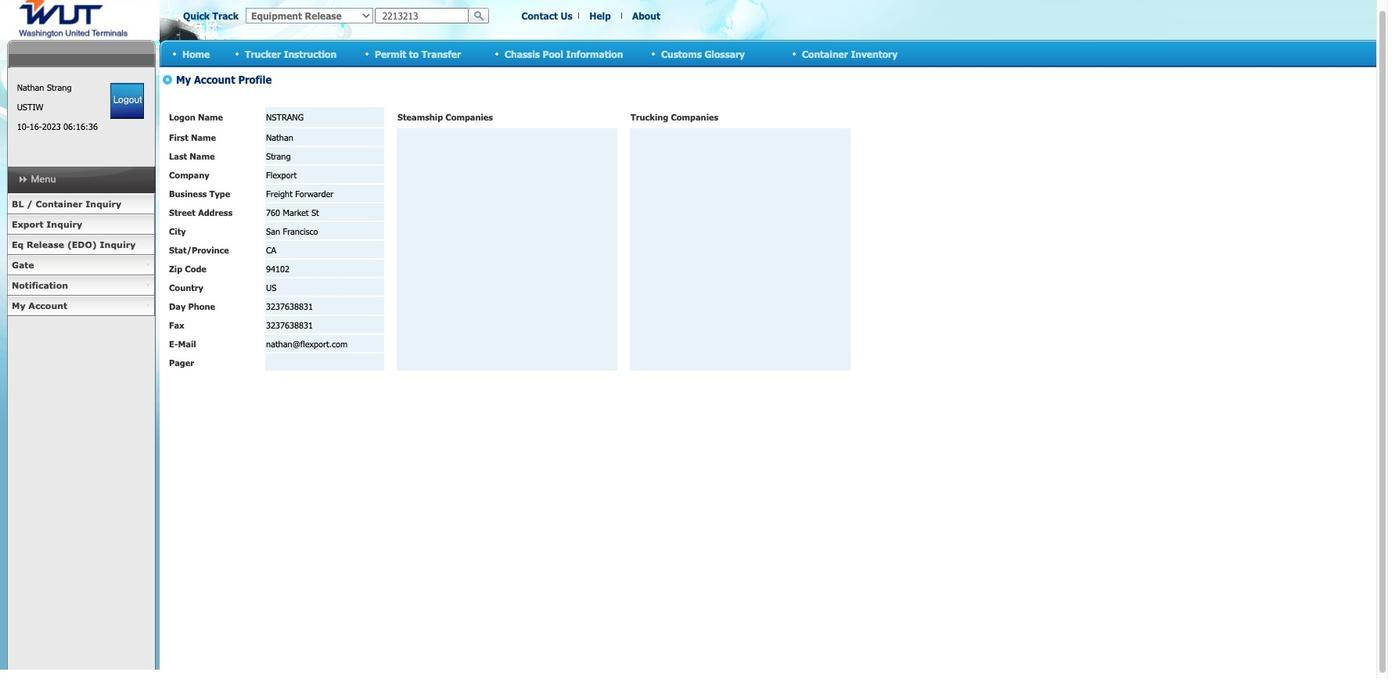 Task type: describe. For each thing, give the bounding box(es) containing it.
export
[[12, 219, 44, 229]]

trucker
[[245, 48, 281, 59]]

10-16-2023 06:16:36
[[17, 121, 98, 131]]

notification link
[[7, 276, 155, 296]]

my account link
[[7, 296, 155, 316]]

glossary
[[705, 48, 745, 59]]

0 horizontal spatial container
[[36, 199, 83, 209]]

quick track
[[183, 10, 239, 21]]

chassis pool information
[[505, 48, 623, 59]]

contact us link
[[522, 10, 573, 21]]

to
[[409, 48, 419, 59]]

quick
[[183, 10, 210, 21]]

/
[[27, 199, 33, 209]]

0 vertical spatial container
[[802, 48, 848, 59]]

customs glossary
[[661, 48, 745, 59]]

us
[[561, 10, 573, 21]]

instruction
[[284, 48, 337, 59]]

about
[[632, 10, 661, 21]]

nathan
[[17, 82, 44, 92]]

pool
[[543, 48, 563, 59]]

track
[[213, 10, 239, 21]]

2023
[[42, 121, 61, 131]]

inquiry for container
[[86, 199, 121, 209]]

information
[[566, 48, 623, 59]]

my account
[[12, 301, 67, 311]]

permit to transfer
[[375, 48, 461, 59]]

customs
[[661, 48, 702, 59]]

eq
[[12, 240, 24, 250]]

eq release (edo) inquiry link
[[7, 235, 155, 255]]

help link
[[590, 10, 611, 21]]

06:16:36
[[63, 121, 98, 131]]

1 vertical spatial inquiry
[[46, 219, 82, 229]]

10-
[[17, 121, 29, 131]]



Task type: locate. For each thing, give the bounding box(es) containing it.
None text field
[[375, 8, 469, 23]]

eq release (edo) inquiry
[[12, 240, 136, 250]]

strang
[[47, 82, 72, 92]]

login image
[[111, 83, 144, 119]]

trucker instruction
[[245, 48, 337, 59]]

gate
[[12, 260, 34, 270]]

bl / container inquiry link
[[7, 194, 155, 214]]

16-
[[29, 121, 42, 131]]

release
[[27, 240, 64, 250]]

nathan strang
[[17, 82, 72, 92]]

contact
[[522, 10, 558, 21]]

container
[[802, 48, 848, 59], [36, 199, 83, 209]]

inquiry up export inquiry link
[[86, 199, 121, 209]]

inventory
[[851, 48, 898, 59]]

container up export inquiry
[[36, 199, 83, 209]]

about link
[[632, 10, 661, 21]]

gate link
[[7, 255, 155, 276]]

inquiry right (edo)
[[100, 240, 136, 250]]

inquiry down bl / container inquiry
[[46, 219, 82, 229]]

1 horizontal spatial container
[[802, 48, 848, 59]]

bl / container inquiry
[[12, 199, 121, 209]]

home
[[182, 48, 210, 59]]

bl
[[12, 199, 24, 209]]

inquiry for (edo)
[[100, 240, 136, 250]]

0 vertical spatial inquiry
[[86, 199, 121, 209]]

permit
[[375, 48, 406, 59]]

container left inventory
[[802, 48, 848, 59]]

account
[[28, 301, 67, 311]]

export inquiry link
[[7, 214, 155, 235]]

contact us
[[522, 10, 573, 21]]

inquiry
[[86, 199, 121, 209], [46, 219, 82, 229], [100, 240, 136, 250]]

help
[[590, 10, 611, 21]]

1 vertical spatial container
[[36, 199, 83, 209]]

2 vertical spatial inquiry
[[100, 240, 136, 250]]

chassis
[[505, 48, 540, 59]]

notification
[[12, 280, 68, 290]]

my
[[12, 301, 26, 311]]

container inventory
[[802, 48, 898, 59]]

export inquiry
[[12, 219, 82, 229]]

ustiw
[[17, 102, 43, 112]]

(edo)
[[67, 240, 97, 250]]

transfer
[[422, 48, 461, 59]]



Task type: vqa. For each thing, say whether or not it's contained in the screenshot.
leftmost find
no



